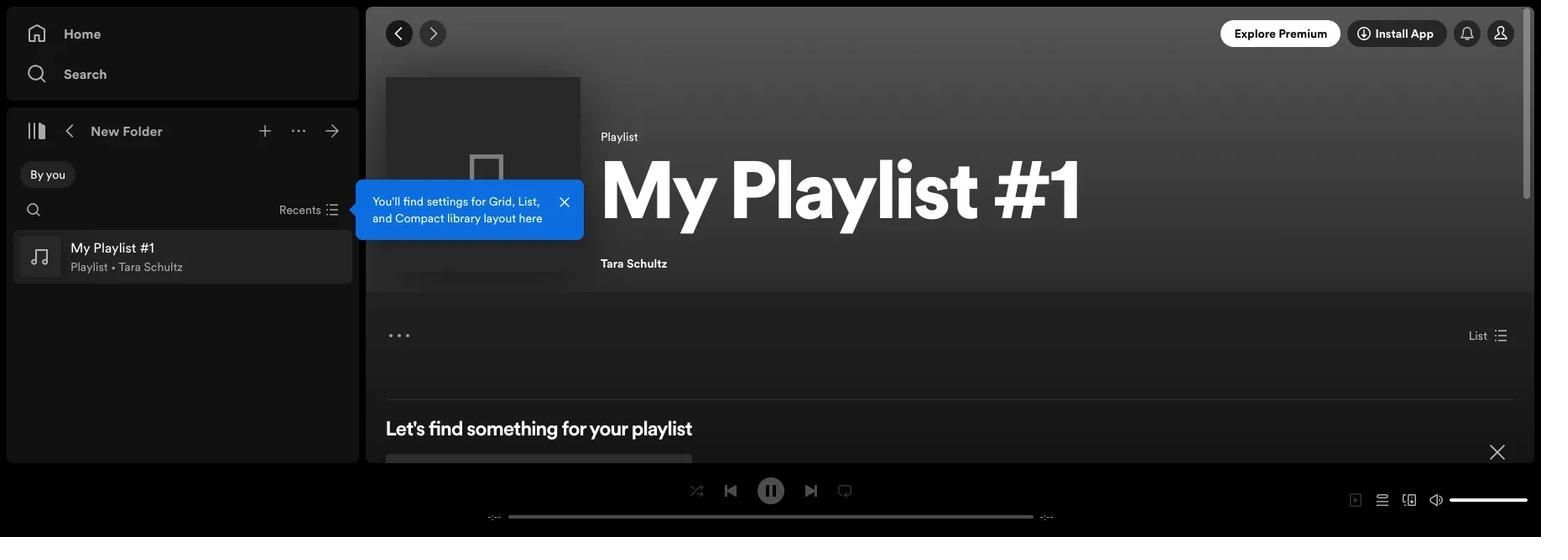 Task type: describe. For each thing, give the bounding box(es) containing it.
something
[[467, 420, 558, 441]]

you'll
[[373, 193, 401, 210]]

List button
[[1463, 322, 1515, 349]]

playlist for playlist
[[601, 128, 638, 145]]

•
[[111, 259, 116, 275]]

library
[[447, 210, 481, 227]]

tara schultz link
[[601, 255, 668, 272]]

By you checkbox
[[20, 161, 76, 188]]

top bar and user menu element
[[366, 7, 1535, 60]]

install app link
[[1348, 20, 1448, 47]]

#1
[[994, 158, 1082, 239]]

home
[[64, 24, 101, 43]]

2 - from the left
[[498, 511, 501, 523]]

connect to a device image
[[1403, 494, 1417, 507]]

close image
[[1488, 442, 1508, 462]]

schultz inside group
[[144, 259, 183, 275]]

list
[[1469, 327, 1488, 344]]

Disable repeat checkbox
[[831, 477, 858, 504]]

list,
[[518, 193, 540, 210]]

search in your library image
[[27, 203, 40, 217]]

1 horizontal spatial tara
[[601, 255, 624, 272]]

you'll find settings for grid, list, and compact library layout here
[[373, 193, 543, 227]]

new folder button
[[87, 118, 166, 144]]

you'll find settings for grid, list, and compact library layout here dialog
[[356, 180, 584, 240]]

by
[[30, 166, 43, 183]]

volume high image
[[1430, 494, 1444, 507]]

explore
[[1235, 25, 1277, 42]]

for for your
[[562, 420, 587, 441]]

search
[[64, 65, 107, 83]]

list item inside main element
[[13, 230, 353, 284]]

install
[[1376, 25, 1409, 42]]

compact
[[395, 210, 444, 227]]

player controls element
[[468, 477, 1074, 523]]

what's new image
[[1461, 27, 1475, 40]]

layout
[[484, 210, 516, 227]]

search link
[[27, 57, 339, 91]]

explore premium
[[1235, 25, 1328, 42]]

install app
[[1376, 25, 1434, 42]]

1 -:-- from the left
[[488, 511, 501, 523]]

playlist
[[632, 420, 693, 441]]

1 :- from the left
[[491, 511, 498, 523]]

Recents, List view field
[[266, 196, 349, 223]]



Task type: locate. For each thing, give the bounding box(es) containing it.
playlist • tara schultz
[[71, 259, 183, 275]]

None search field
[[386, 454, 693, 488]]

0 horizontal spatial for
[[471, 193, 486, 210]]

find
[[403, 193, 424, 210], [429, 420, 463, 441]]

main element
[[7, 7, 584, 463]]

group containing playlist
[[13, 230, 353, 284]]

let's find something for your playlist
[[386, 420, 693, 441]]

for left grid,
[[471, 193, 486, 210]]

and
[[373, 210, 392, 227]]

premium
[[1279, 25, 1328, 42]]

pause image
[[764, 484, 778, 497]]

0 horizontal spatial playlist
[[71, 259, 108, 275]]

tara down my
[[601, 255, 624, 272]]

0 vertical spatial for
[[471, 193, 486, 210]]

previous image
[[724, 484, 737, 497]]

your
[[590, 420, 628, 441]]

grid,
[[489, 193, 515, 210]]

1 horizontal spatial :-
[[1044, 511, 1050, 523]]

here
[[519, 210, 543, 227]]

tara
[[601, 255, 624, 272], [119, 259, 141, 275]]

tara right •
[[119, 259, 141, 275]]

2 -:-- from the left
[[1040, 511, 1054, 523]]

2 horizontal spatial playlist
[[730, 158, 980, 239]]

1 vertical spatial find
[[429, 420, 463, 441]]

you
[[46, 166, 66, 183]]

new folder
[[91, 122, 163, 140]]

0 horizontal spatial -:--
[[488, 511, 501, 523]]

playlist inside button
[[730, 158, 980, 239]]

1 horizontal spatial playlist
[[601, 128, 638, 145]]

0 horizontal spatial :-
[[491, 511, 498, 523]]

:-
[[491, 511, 498, 523], [1044, 511, 1050, 523]]

3 - from the left
[[1040, 511, 1044, 523]]

1 vertical spatial playlist
[[730, 158, 980, 239]]

find for you'll
[[403, 193, 424, 210]]

find for let's
[[429, 420, 463, 441]]

recents
[[279, 201, 321, 218]]

0 vertical spatial find
[[403, 193, 424, 210]]

disable repeat image
[[838, 484, 851, 497]]

for
[[471, 193, 486, 210], [562, 420, 587, 441]]

1 horizontal spatial schultz
[[627, 255, 668, 272]]

tara schultz
[[601, 255, 668, 272]]

by you
[[30, 166, 66, 183]]

list item
[[13, 230, 353, 284]]

my
[[601, 158, 716, 239]]

let's
[[386, 420, 425, 441]]

find right the you'll
[[403, 193, 424, 210]]

1 - from the left
[[488, 511, 491, 523]]

playlist for playlist • tara schultz
[[71, 259, 108, 275]]

settings
[[427, 193, 468, 210]]

for for grid,
[[471, 193, 486, 210]]

4 - from the left
[[1050, 511, 1054, 523]]

go forward image
[[426, 27, 440, 40]]

1 horizontal spatial for
[[562, 420, 587, 441]]

0 horizontal spatial schultz
[[144, 259, 183, 275]]

playlist
[[601, 128, 638, 145], [730, 158, 980, 239], [71, 259, 108, 275]]

2 vertical spatial playlist
[[71, 259, 108, 275]]

0 vertical spatial playlist
[[601, 128, 638, 145]]

-
[[488, 511, 491, 523], [498, 511, 501, 523], [1040, 511, 1044, 523], [1050, 511, 1054, 523]]

-:--
[[488, 511, 501, 523], [1040, 511, 1054, 523]]

home link
[[27, 17, 339, 50]]

for inside "you'll find settings for grid, list, and compact library layout here"
[[471, 193, 486, 210]]

schultz down my
[[627, 255, 668, 272]]

my playlist #1 button
[[601, 152, 1515, 248]]

none search field inside main element
[[20, 196, 47, 223]]

2 :- from the left
[[1044, 511, 1050, 523]]

playlist inside main element
[[71, 259, 108, 275]]

folder
[[123, 122, 163, 140]]

enable shuffle image
[[690, 484, 704, 497]]

find inside "you'll find settings for grid, list, and compact library layout here"
[[403, 193, 424, 210]]

group
[[13, 230, 353, 284]]

schultz
[[627, 255, 668, 272], [144, 259, 183, 275]]

1 horizontal spatial -:--
[[1040, 511, 1054, 523]]

group inside main element
[[13, 230, 353, 284]]

None search field
[[20, 196, 47, 223]]

next image
[[804, 484, 818, 497]]

app
[[1411, 25, 1434, 42]]

0 horizontal spatial tara
[[119, 259, 141, 275]]

find right let's
[[429, 420, 463, 441]]

new
[[91, 122, 120, 140]]

1 vertical spatial for
[[562, 420, 587, 441]]

my playlist #1
[[601, 158, 1082, 239]]

for left your
[[562, 420, 587, 441]]

0 horizontal spatial find
[[403, 193, 424, 210]]

explore premium button
[[1222, 20, 1342, 47]]

tara inside group
[[119, 259, 141, 275]]

go back image
[[393, 27, 406, 40]]

schultz right •
[[144, 259, 183, 275]]

list item containing playlist
[[13, 230, 353, 284]]

1 horizontal spatial find
[[429, 420, 463, 441]]



Task type: vqa. For each thing, say whether or not it's contained in the screenshot.
Freedom
no



